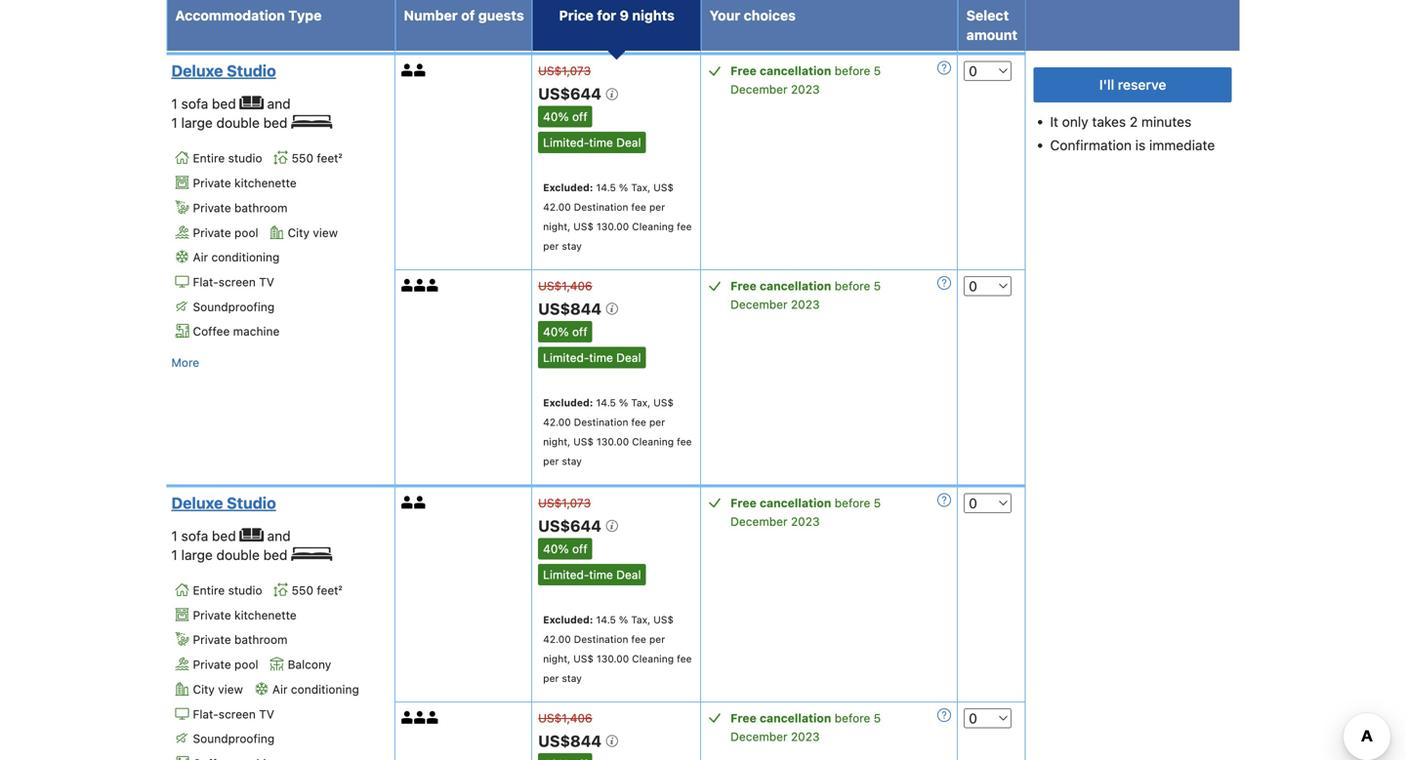 Task type: locate. For each thing, give the bounding box(es) containing it.
1 vertical spatial and
[[267, 528, 291, 544]]

pool
[[234, 226, 258, 240], [234, 658, 258, 672]]

time for second the 40% off. you're getting a reduced rate because this property is offering a limited-time deal.. element from the bottom
[[589, 568, 613, 582]]

3 130.00 from the top
[[597, 653, 629, 665]]

1 deal from the top
[[616, 136, 641, 149]]

1 soundproofing from the top
[[193, 300, 275, 314]]

4 2023 from the top
[[791, 730, 820, 744]]

2 14.5 % tax, us$ 42.00 destination fee per night, us$ 130.00 cleaning fee per stay from the top
[[543, 397, 692, 467]]

1 vertical spatial tv
[[259, 708, 274, 721]]

0 vertical spatial limited-
[[543, 136, 589, 149]]

40% for 3rd the 40% off. you're getting a reduced rate because this property is offering a limited-time deal.. element from the bottom of the page
[[543, 325, 569, 339]]

1 vertical spatial entire
[[193, 584, 225, 598]]

private bathroom for view
[[193, 633, 288, 647]]

1 cancellation from the top
[[760, 64, 831, 78]]

3 free from the top
[[731, 496, 757, 510]]

1 stay from the top
[[562, 240, 582, 252]]

night, for fourth the 40% off. you're getting a reduced rate because this property is offering a limited-time deal.. element from the bottom's limited-time deal. you're getting a reduced rate because this property has a limited-time deal running. these deals only last up to 48 hours.. element
[[543, 221, 571, 232]]

occupancy image
[[401, 279, 414, 292], [414, 279, 427, 292], [427, 279, 439, 292], [401, 496, 414, 509], [414, 496, 427, 509], [401, 712, 414, 724]]

1 14.5 % tax, us$ 42.00 destination fee per night, us$ 130.00 cleaning fee per stay from the top
[[543, 182, 692, 252]]

more details on meals and payment options image
[[938, 61, 951, 75], [938, 709, 951, 722]]

deal for fourth the 40% off. you're getting a reduced rate because this property is offering a limited-time deal.. element from the bottom's limited-time deal. you're getting a reduced rate because this property has a limited-time deal running. these deals only last up to 48 hours.. element
[[616, 136, 641, 149]]

2 vertical spatial 40% off
[[543, 542, 588, 556]]

0 vertical spatial pool
[[234, 226, 258, 240]]

2 us$1,073 from the top
[[538, 496, 591, 510]]

550 feet²
[[292, 152, 342, 165], [292, 584, 342, 598]]

private kitchenette for city view
[[193, 176, 297, 190]]

limited-time deal. you're getting a reduced rate because this property has a limited-time deal running. these deals only last up to 48 hours.. element
[[538, 132, 646, 153], [538, 347, 646, 369], [538, 564, 646, 586]]

1 550 from the top
[[292, 152, 313, 165]]

2 1 large double bed from the top
[[171, 547, 291, 563]]

4 december from the top
[[731, 730, 788, 744]]

sofa for second the 40% off. you're getting a reduced rate because this property is offering a limited-time deal.. element from the bottom
[[181, 528, 208, 544]]

1 us$1,073 from the top
[[538, 64, 591, 78]]

3 time from the top
[[589, 568, 613, 582]]

14.5
[[596, 182, 616, 193], [596, 397, 616, 409], [596, 614, 616, 626]]

40%
[[543, 110, 569, 124], [543, 325, 569, 339], [543, 542, 569, 556]]

city
[[288, 226, 310, 240], [193, 683, 215, 697]]

1 vertical spatial city view
[[193, 683, 243, 697]]

2 vertical spatial cleaning
[[632, 653, 674, 665]]

0 vertical spatial studio
[[228, 152, 262, 165]]

3 14.5 % tax, us$ 42.00 destination fee per night, us$ 130.00 cleaning fee per stay from the top
[[543, 614, 692, 684]]

deal
[[616, 136, 641, 149], [616, 351, 641, 365], [616, 568, 641, 582]]

42.00
[[543, 201, 571, 213], [543, 416, 571, 428], [543, 634, 571, 645]]

0 vertical spatial more details on meals and payment options image
[[938, 276, 951, 290]]

free
[[731, 64, 757, 78], [731, 279, 757, 293], [731, 496, 757, 510], [731, 712, 757, 725]]

2 deluxe studio from the top
[[171, 494, 276, 513]]

1 vertical spatial time
[[589, 351, 613, 365]]

select amount
[[966, 7, 1018, 43]]

1 vertical spatial 550 feet²
[[292, 584, 342, 598]]

destination
[[574, 201, 628, 213], [574, 416, 628, 428], [574, 634, 628, 645]]

type
[[288, 7, 322, 23]]

0 vertical spatial 1 sofa bed
[[171, 96, 240, 112]]

2 vertical spatial 40%
[[543, 542, 569, 556]]

1 vertical spatial 550
[[292, 584, 313, 598]]

before 5 december 2023
[[731, 64, 881, 96], [731, 279, 881, 312], [731, 496, 881, 529], [731, 712, 881, 744]]

3 deal from the top
[[616, 568, 641, 582]]

studio
[[227, 62, 276, 80], [227, 494, 276, 513]]

14.5 % tax, us$ 42.00 destination fee per night, us$ 130.00 cleaning fee per stay for fourth the 40% off. you're getting a reduced rate because this property is offering a limited-time deal.. element from the bottom's limited-time deal. you're getting a reduced rate because this property has a limited-time deal running. these deals only last up to 48 hours.. element
[[543, 182, 692, 252]]

1 vertical spatial us$1,406
[[538, 712, 592, 725]]

2 vertical spatial time
[[589, 568, 613, 582]]

1 time from the top
[[589, 136, 613, 149]]

0 vertical spatial deal
[[616, 136, 641, 149]]

1 horizontal spatial air
[[272, 683, 288, 697]]

2 14.5 from the top
[[596, 397, 616, 409]]

1 vertical spatial private kitchenette
[[193, 609, 297, 622]]

private
[[193, 176, 231, 190], [193, 201, 231, 215], [193, 226, 231, 240], [193, 609, 231, 622], [193, 633, 231, 647], [193, 658, 231, 672]]

night, for limited-time deal. you're getting a reduced rate because this property has a limited-time deal running. these deals only last up to 48 hours.. element associated with second the 40% off. you're getting a reduced rate because this property is offering a limited-time deal.. element from the bottom
[[543, 653, 571, 665]]

1 vertical spatial limited-time deal
[[543, 351, 641, 365]]

studio for city view
[[228, 152, 262, 165]]

deluxe studio
[[171, 62, 276, 80], [171, 494, 276, 513]]

limited-
[[543, 136, 589, 149], [543, 351, 589, 365], [543, 568, 589, 582]]

1 sofa bed
[[171, 96, 240, 112], [171, 528, 240, 544]]

0 vertical spatial night,
[[543, 221, 571, 232]]

3 night, from the top
[[543, 653, 571, 665]]

0 vertical spatial off
[[572, 110, 588, 124]]

excluded:
[[543, 182, 593, 193], [543, 397, 593, 409], [543, 614, 593, 626]]

0 vertical spatial feet²
[[317, 152, 342, 165]]

2 vertical spatial tax,
[[631, 614, 651, 626]]

2 deal from the top
[[616, 351, 641, 365]]

bathroom for balcony
[[234, 633, 288, 647]]

2 private bathroom from the top
[[193, 633, 288, 647]]

0 vertical spatial %
[[619, 182, 628, 193]]

couch image
[[240, 96, 264, 110], [240, 529, 264, 542]]

2 vertical spatial 130.00
[[597, 653, 629, 665]]

1 kitchenette from the top
[[234, 176, 297, 190]]

cleaning
[[632, 221, 674, 232], [632, 436, 674, 448], [632, 653, 674, 665]]

1 vertical spatial us$1,073
[[538, 496, 591, 510]]

view
[[313, 226, 338, 240], [218, 683, 243, 697]]

1 vertical spatial air conditioning
[[272, 683, 359, 697]]

1 1 from the top
[[171, 96, 178, 112]]

sofa for fourth the 40% off. you're getting a reduced rate because this property is offering a limited-time deal.. element from the bottom
[[181, 96, 208, 112]]

1 vertical spatial more details on meals and payment options image
[[938, 494, 951, 507]]

0 vertical spatial studio
[[227, 62, 276, 80]]

conditioning up coffee machine
[[211, 251, 280, 264]]

3 % from the top
[[619, 614, 628, 626]]

private kitchenette
[[193, 176, 297, 190], [193, 609, 297, 622]]

bathroom
[[234, 201, 288, 215], [234, 633, 288, 647]]

2 free cancellation from the top
[[731, 279, 831, 293]]

time
[[589, 136, 613, 149], [589, 351, 613, 365], [589, 568, 613, 582]]

before
[[835, 64, 871, 78], [835, 279, 871, 293], [835, 496, 871, 510], [835, 712, 871, 725]]

air conditioning
[[193, 251, 280, 264], [272, 683, 359, 697]]

limited-time deal for fourth the 40% off. you're getting a reduced rate because this property is offering a limited-time deal.. element from the bottom
[[543, 136, 641, 149]]

4 40% off. you're getting a reduced rate because this property is offering a limited-time deal.. element from the top
[[538, 754, 592, 761]]

2 limited- from the top
[[543, 351, 589, 365]]

2 vertical spatial night,
[[543, 653, 571, 665]]

1 vertical spatial bathroom
[[234, 633, 288, 647]]

1 vertical spatial 14.5
[[596, 397, 616, 409]]

0 vertical spatial double
[[216, 115, 260, 131]]

us$1,406
[[538, 279, 592, 293], [538, 712, 592, 725]]

2 tv from the top
[[259, 708, 274, 721]]

0 vertical spatial kitchenette
[[234, 176, 297, 190]]

% for 3rd the 40% off. you're getting a reduced rate because this property is offering a limited-time deal.. element from the bottom of the page's limited-time deal. you're getting a reduced rate because this property has a limited-time deal running. these deals only last up to 48 hours.. element
[[619, 397, 628, 409]]

0 vertical spatial excluded:
[[543, 182, 593, 193]]

1 vertical spatial screen
[[219, 708, 256, 721]]

1 vertical spatial entire studio
[[193, 584, 262, 598]]

flat-
[[193, 275, 219, 289], [193, 708, 219, 721]]

0 vertical spatial tax,
[[631, 182, 651, 193]]

1 limited-time deal. you're getting a reduced rate because this property has a limited-time deal running. these deals only last up to 48 hours.. element from the top
[[538, 132, 646, 153]]

1 vertical spatial %
[[619, 397, 628, 409]]

2 excluded: from the top
[[543, 397, 593, 409]]

free for second more details on meals and payment options image from the top
[[731, 496, 757, 510]]

3 excluded: from the top
[[543, 614, 593, 626]]

destination for second the 40% off. you're getting a reduced rate because this property is offering a limited-time deal.. element from the bottom
[[574, 634, 628, 645]]

0 vertical spatial destination
[[574, 201, 628, 213]]

kitchenette for city view
[[234, 176, 297, 190]]

0 vertical spatial time
[[589, 136, 613, 149]]

air conditioning down balcony
[[272, 683, 359, 697]]

1 vertical spatial deluxe
[[171, 494, 223, 513]]

feet² for city view
[[317, 152, 342, 165]]

0 vertical spatial us$644
[[538, 85, 605, 103]]

guests
[[478, 7, 524, 23]]

1 vertical spatial soundproofing
[[193, 733, 275, 746]]

1 vertical spatial deluxe studio
[[171, 494, 276, 513]]

1 december from the top
[[731, 83, 788, 96]]

2 vertical spatial excluded:
[[543, 614, 593, 626]]

0 vertical spatial 130.00
[[597, 221, 629, 232]]

1 vertical spatial double
[[216, 547, 260, 563]]

1 limited- from the top
[[543, 136, 589, 149]]

conditioning
[[211, 251, 280, 264], [291, 683, 359, 697]]

2 42.00 from the top
[[543, 416, 571, 428]]

2 destination from the top
[[574, 416, 628, 428]]

coffee
[[193, 325, 230, 339]]

2 pool from the top
[[234, 658, 258, 672]]

2 cleaning from the top
[[632, 436, 674, 448]]

1 cleaning from the top
[[632, 221, 674, 232]]

free for 2nd more details on meals and payment options icon from the bottom
[[731, 64, 757, 78]]

1 vertical spatial stay
[[562, 455, 582, 467]]

private kitchenette for balcony
[[193, 609, 297, 622]]

2 vertical spatial limited-time deal. you're getting a reduced rate because this property has a limited-time deal running. these deals only last up to 48 hours.. element
[[538, 564, 646, 586]]

deluxe studio link for second the 40% off. you're getting a reduced rate because this property is offering a limited-time deal.. element from the bottom
[[171, 494, 384, 513]]

us$844 for first more details on meals and payment options icon from the bottom of the page
[[538, 732, 605, 751]]

2 more details on meals and payment options image from the top
[[938, 494, 951, 507]]

1 vertical spatial 40%
[[543, 325, 569, 339]]

5 private from the top
[[193, 633, 231, 647]]

1
[[171, 96, 178, 112], [171, 115, 178, 131], [171, 528, 178, 544], [171, 547, 178, 563]]

more details on meals and payment options image
[[938, 276, 951, 290], [938, 494, 951, 507]]

entire for air
[[193, 152, 225, 165]]

kitchenette
[[234, 176, 297, 190], [234, 609, 297, 622]]

0 vertical spatial cleaning
[[632, 221, 674, 232]]

limited-time deal for 3rd the 40% off. you're getting a reduced rate because this property is offering a limited-time deal.. element from the bottom of the page
[[543, 351, 641, 365]]

tax,
[[631, 182, 651, 193], [631, 397, 651, 409], [631, 614, 651, 626]]

1 vertical spatial destination
[[574, 416, 628, 428]]

1 more details on meals and payment options image from the top
[[938, 276, 951, 290]]

stay
[[562, 240, 582, 252], [562, 455, 582, 467], [562, 673, 582, 684]]

off for 3rd the 40% off. you're getting a reduced rate because this property is offering a limited-time deal.. element from the bottom of the page
[[572, 325, 588, 339]]

entire
[[193, 152, 225, 165], [193, 584, 225, 598]]

before 5 december 2023 for second more details on meals and payment options image from the top
[[731, 496, 881, 529]]

air
[[193, 251, 208, 264], [272, 683, 288, 697]]

2 deluxe studio link from the top
[[171, 494, 384, 513]]

1 destination from the top
[[574, 201, 628, 213]]

1 vertical spatial tax,
[[631, 397, 651, 409]]

1 private kitchenette from the top
[[193, 176, 297, 190]]

40% for second the 40% off. you're getting a reduced rate because this property is offering a limited-time deal.. element from the bottom
[[543, 542, 569, 556]]

0 vertical spatial 40%
[[543, 110, 569, 124]]

0 horizontal spatial view
[[218, 683, 243, 697]]

1 limited-time deal from the top
[[543, 136, 641, 149]]

550
[[292, 152, 313, 165], [292, 584, 313, 598]]

3 tax, from the top
[[631, 614, 651, 626]]

night,
[[543, 221, 571, 232], [543, 436, 571, 448], [543, 653, 571, 665]]

double
[[216, 115, 260, 131], [216, 547, 260, 563]]

2 vertical spatial deal
[[616, 568, 641, 582]]

flat-screen tv
[[193, 275, 274, 289], [193, 708, 274, 721]]

1 large double bed
[[171, 115, 291, 131], [171, 547, 291, 563]]

studio for balcony
[[228, 584, 262, 598]]

deluxe studio link
[[171, 61, 384, 81], [171, 494, 384, 513]]

1 vertical spatial pool
[[234, 658, 258, 672]]

free cancellation
[[731, 64, 831, 78], [731, 279, 831, 293], [731, 496, 831, 510], [731, 712, 831, 725]]

i'll reserve
[[1099, 77, 1166, 93]]

3 5 from the top
[[874, 496, 881, 510]]

1 bathroom from the top
[[234, 201, 288, 215]]

1 double from the top
[[216, 115, 260, 131]]

double for couch icon associated with deluxe studio link associated with second the 40% off. you're getting a reduced rate because this property is offering a limited-time deal.. element from the bottom
[[216, 547, 260, 563]]

2 entire studio from the top
[[193, 584, 262, 598]]

1 vertical spatial limited-time deal. you're getting a reduced rate because this property has a limited-time deal running. these deals only last up to 48 hours.. element
[[538, 347, 646, 369]]

1 vertical spatial us$644
[[538, 517, 605, 536]]

2 before 5 december 2023 from the top
[[731, 279, 881, 312]]

0 vertical spatial deluxe
[[171, 62, 223, 80]]

2 vertical spatial %
[[619, 614, 628, 626]]

machine
[[233, 325, 280, 339]]

us$644
[[538, 85, 605, 103], [538, 517, 605, 536]]

studio
[[228, 152, 262, 165], [228, 584, 262, 598]]

42.00 for fourth the 40% off. you're getting a reduced rate because this property is offering a limited-time deal.. element from the bottom's limited-time deal. you're getting a reduced rate because this property has a limited-time deal running. these deals only last up to 48 hours.. element
[[543, 201, 571, 213]]

private pool for conditioning
[[193, 226, 258, 240]]

3 before 5 december 2023 from the top
[[731, 496, 881, 529]]

1 before from the top
[[835, 64, 871, 78]]

2 and from the top
[[267, 528, 291, 544]]

time for 3rd the 40% off. you're getting a reduced rate because this property is offering a limited-time deal.. element from the bottom of the page
[[589, 351, 613, 365]]

2023
[[791, 83, 820, 96], [791, 298, 820, 312], [791, 515, 820, 529], [791, 730, 820, 744]]

and
[[267, 96, 291, 112], [267, 528, 291, 544]]

accommodation
[[175, 7, 285, 23]]

3 cleaning from the top
[[632, 653, 674, 665]]

2 1 sofa bed from the top
[[171, 528, 240, 544]]

0 vertical spatial private bathroom
[[193, 201, 288, 215]]

1 vertical spatial us$844
[[538, 732, 605, 751]]

2 before from the top
[[835, 279, 871, 293]]

studio for second the 40% off. you're getting a reduced rate because this property is offering a limited-time deal.. element from the bottom
[[227, 494, 276, 513]]

130.00
[[597, 221, 629, 232], [597, 436, 629, 448], [597, 653, 629, 665]]

1 vertical spatial 14.5 % tax, us$ 42.00 destination fee per night, us$ 130.00 cleaning fee per stay
[[543, 397, 692, 467]]

us$
[[654, 182, 674, 193], [573, 221, 594, 232], [654, 397, 674, 409], [573, 436, 594, 448], [654, 614, 674, 626], [573, 653, 594, 665]]

1 vertical spatial sofa
[[181, 528, 208, 544]]

14.5 % tax, us$ 42.00 destination fee per night, us$ 130.00 cleaning fee per stay for limited-time deal. you're getting a reduced rate because this property has a limited-time deal running. these deals only last up to 48 hours.. element associated with second the 40% off. you're getting a reduced rate because this property is offering a limited-time deal.. element from the bottom
[[543, 614, 692, 684]]

large
[[181, 115, 213, 131], [181, 547, 213, 563]]

3 december from the top
[[731, 515, 788, 529]]

cleaning for limited-time deal. you're getting a reduced rate because this property has a limited-time deal running. these deals only last up to 48 hours.. element associated with second the 40% off. you're getting a reduced rate because this property is offering a limited-time deal.. element from the bottom
[[632, 653, 674, 665]]

conditioning down balcony
[[291, 683, 359, 697]]

limited-time deal. you're getting a reduced rate because this property has a limited-time deal running. these deals only last up to 48 hours.. element for second the 40% off. you're getting a reduced rate because this property is offering a limited-time deal.. element from the bottom
[[538, 564, 646, 586]]

1 vertical spatial 40% off
[[543, 325, 588, 339]]

1 and from the top
[[267, 96, 291, 112]]

deal for 3rd the 40% off. you're getting a reduced rate because this property is offering a limited-time deal.. element from the bottom of the page's limited-time deal. you're getting a reduced rate because this property has a limited-time deal running. these deals only last up to 48 hours.. element
[[616, 351, 641, 365]]

0 vertical spatial deluxe studio
[[171, 62, 276, 80]]

14.5 for 3rd the 40% off. you're getting a reduced rate because this property is offering a limited-time deal.. element from the bottom of the page's limited-time deal. you're getting a reduced rate because this property has a limited-time deal running. these deals only last up to 48 hours.. element
[[596, 397, 616, 409]]

0 vertical spatial flat-screen tv
[[193, 275, 274, 289]]

private bathroom
[[193, 201, 288, 215], [193, 633, 288, 647]]

entire for city
[[193, 584, 225, 598]]

before 5 december 2023 for 2nd more details on meals and payment options icon from the bottom
[[731, 64, 881, 96]]

1 deluxe studio from the top
[[171, 62, 276, 80]]

kitchenette for balcony
[[234, 609, 297, 622]]

1 excluded: from the top
[[543, 182, 593, 193]]

us$644 for second the 40% off. you're getting a reduced rate because this property is offering a limited-time deal.. element from the bottom
[[538, 517, 605, 536]]

private pool
[[193, 226, 258, 240], [193, 658, 258, 672]]

double for deluxe studio link related to fourth the 40% off. you're getting a reduced rate because this property is offering a limited-time deal.. element from the bottom couch icon
[[216, 115, 260, 131]]

1 vertical spatial 1 large double bed
[[171, 547, 291, 563]]

cancellation
[[760, 64, 831, 78], [760, 279, 831, 293], [760, 496, 831, 510], [760, 712, 831, 725]]

free for first more details on meals and payment options icon from the bottom of the page
[[731, 712, 757, 725]]

5
[[874, 64, 881, 78], [874, 279, 881, 293], [874, 496, 881, 510], [874, 712, 881, 725]]

entire studio
[[193, 152, 262, 165], [193, 584, 262, 598]]

cleaning for 3rd the 40% off. you're getting a reduced rate because this property is offering a limited-time deal.. element from the bottom of the page's limited-time deal. you're getting a reduced rate because this property has a limited-time deal running. these deals only last up to 48 hours.. element
[[632, 436, 674, 448]]

occupancy image
[[401, 64, 414, 77], [414, 64, 427, 77], [414, 712, 427, 724], [427, 712, 439, 724]]

0 vertical spatial couch image
[[240, 96, 264, 110]]

0 vertical spatial private pool
[[193, 226, 258, 240]]

1 vertical spatial limited-
[[543, 351, 589, 365]]

1 deluxe from the top
[[171, 62, 223, 80]]

1 studio from the top
[[227, 62, 276, 80]]

0 vertical spatial large
[[181, 115, 213, 131]]

0 vertical spatial bathroom
[[234, 201, 288, 215]]

14.5 % tax, us$ 42.00 destination fee per night, us$ 130.00 cleaning fee per stay
[[543, 182, 692, 252], [543, 397, 692, 467], [543, 614, 692, 684]]

city view
[[288, 226, 338, 240], [193, 683, 243, 697]]

1 before 5 december 2023 from the top
[[731, 64, 881, 96]]

pool for city view
[[234, 658, 258, 672]]

0 vertical spatial flat-
[[193, 275, 219, 289]]

it
[[1050, 114, 1059, 130]]

off
[[572, 110, 588, 124], [572, 325, 588, 339], [572, 542, 588, 556]]

1 vertical spatial feet²
[[317, 584, 342, 598]]

550 for city view
[[292, 152, 313, 165]]

40% off
[[543, 110, 588, 124], [543, 325, 588, 339], [543, 542, 588, 556]]

550 feet² for city view
[[292, 152, 342, 165]]

air conditioning up coffee machine
[[193, 251, 280, 264]]

4 free from the top
[[731, 712, 757, 725]]

per
[[649, 201, 665, 213], [543, 240, 559, 252], [649, 416, 665, 428], [543, 455, 559, 467], [649, 634, 665, 645], [543, 673, 559, 684]]

2 % from the top
[[619, 397, 628, 409]]

40% off. you're getting a reduced rate because this property is offering a limited-time deal.. element
[[538, 106, 592, 128], [538, 321, 592, 343], [538, 538, 592, 560], [538, 754, 592, 761]]

1 vertical spatial more details on meals and payment options image
[[938, 709, 951, 722]]

2 double from the top
[[216, 547, 260, 563]]

2
[[1130, 114, 1138, 130]]

2 stay from the top
[[562, 455, 582, 467]]

2 vertical spatial limited-time deal
[[543, 568, 641, 582]]

us$1,073
[[538, 64, 591, 78], [538, 496, 591, 510]]

0 vertical spatial city view
[[288, 226, 338, 240]]

%
[[619, 182, 628, 193], [619, 397, 628, 409], [619, 614, 628, 626]]

2 time from the top
[[589, 351, 613, 365]]

1 vertical spatial flat-screen tv
[[193, 708, 274, 721]]

1 vertical spatial private pool
[[193, 658, 258, 672]]

sofa
[[181, 96, 208, 112], [181, 528, 208, 544]]

0 vertical spatial us$844
[[538, 300, 605, 319]]

2 130.00 from the top
[[597, 436, 629, 448]]

2 5 from the top
[[874, 279, 881, 293]]

feet²
[[317, 152, 342, 165], [317, 584, 342, 598]]

1 vertical spatial couch image
[[240, 529, 264, 542]]

40% for fourth the 40% off. you're getting a reduced rate because this property is offering a limited-time deal.. element from the bottom
[[543, 110, 569, 124]]

1 horizontal spatial view
[[313, 226, 338, 240]]

limited-time deal
[[543, 136, 641, 149], [543, 351, 641, 365], [543, 568, 641, 582]]

deluxe
[[171, 62, 223, 80], [171, 494, 223, 513]]

tv
[[259, 275, 274, 289], [259, 708, 274, 721]]

0 horizontal spatial conditioning
[[211, 251, 280, 264]]

1 vertical spatial 42.00
[[543, 416, 571, 428]]

1 horizontal spatial city view
[[288, 226, 338, 240]]

1 tax, from the top
[[631, 182, 651, 193]]

us$844
[[538, 300, 605, 319], [538, 732, 605, 751]]

fee
[[631, 201, 646, 213], [677, 221, 692, 232], [631, 416, 646, 428], [677, 436, 692, 448], [631, 634, 646, 645], [677, 653, 692, 665]]

1 studio from the top
[[228, 152, 262, 165]]

3 40% from the top
[[543, 542, 569, 556]]

for
[[597, 7, 616, 23]]

2 free from the top
[[731, 279, 757, 293]]

2 550 feet² from the top
[[292, 584, 342, 598]]

0 vertical spatial 1 large double bed
[[171, 115, 291, 131]]

0 vertical spatial soundproofing
[[193, 300, 275, 314]]

2 vertical spatial 42.00
[[543, 634, 571, 645]]

bed
[[212, 96, 236, 112], [263, 115, 287, 131], [212, 528, 236, 544], [263, 547, 287, 563]]

1 vertical spatial cleaning
[[632, 436, 674, 448]]

number
[[404, 7, 458, 23]]

number of guests
[[404, 7, 524, 23]]

1 vertical spatial studio
[[227, 494, 276, 513]]

3 1 from the top
[[171, 528, 178, 544]]

amount
[[966, 27, 1018, 43]]

2 40% from the top
[[543, 325, 569, 339]]

550 feet² for balcony
[[292, 584, 342, 598]]

0 vertical spatial limited-time deal
[[543, 136, 641, 149]]

14.5 % tax, us$ 42.00 destination fee per night, us$ 130.00 cleaning fee per stay for 3rd the 40% off. you're getting a reduced rate because this property is offering a limited-time deal.. element from the bottom of the page's limited-time deal. you're getting a reduced rate because this property has a limited-time deal running. these deals only last up to 48 hours.. element
[[543, 397, 692, 467]]

3 off from the top
[[572, 542, 588, 556]]



Task type: vqa. For each thing, say whether or not it's contained in the screenshot.
couch image's and
yes



Task type: describe. For each thing, give the bounding box(es) containing it.
4 cancellation from the top
[[760, 712, 831, 725]]

3 40% off from the top
[[543, 542, 588, 556]]

4 before from the top
[[835, 712, 871, 725]]

2 december from the top
[[731, 298, 788, 312]]

1 free cancellation from the top
[[731, 64, 831, 78]]

1 us$1,406 from the top
[[538, 279, 592, 293]]

14.5 for fourth the 40% off. you're getting a reduced rate because this property is offering a limited-time deal.. element from the bottom's limited-time deal. you're getting a reduced rate because this property has a limited-time deal running. these deals only last up to 48 hours.. element
[[596, 182, 616, 193]]

couch image for deluxe studio link related to fourth the 40% off. you're getting a reduced rate because this property is offering a limited-time deal.. element from the bottom
[[240, 96, 264, 110]]

2 soundproofing from the top
[[193, 733, 275, 746]]

your choices
[[710, 7, 796, 23]]

0 vertical spatial air
[[193, 251, 208, 264]]

destination for 3rd the 40% off. you're getting a reduced rate because this property is offering a limited-time deal.. element from the bottom of the page
[[574, 416, 628, 428]]

i'll reserve button
[[1034, 67, 1232, 103]]

% for fourth the 40% off. you're getting a reduced rate because this property is offering a limited-time deal.. element from the bottom's limited-time deal. you're getting a reduced rate because this property has a limited-time deal running. these deals only last up to 48 hours.. element
[[619, 182, 628, 193]]

and for second the 40% off. you're getting a reduced rate because this property is offering a limited-time deal.. element from the bottom
[[267, 528, 291, 544]]

550 for balcony
[[292, 584, 313, 598]]

2 more details on meals and payment options image from the top
[[938, 709, 951, 722]]

deluxe studio link for fourth the 40% off. you're getting a reduced rate because this property is offering a limited-time deal.. element from the bottom
[[171, 61, 384, 81]]

130.00 for second the 40% off. you're getting a reduced rate because this property is offering a limited-time deal.. element from the bottom
[[597, 653, 629, 665]]

0 vertical spatial conditioning
[[211, 251, 280, 264]]

2 us$1,406 from the top
[[538, 712, 592, 725]]

0 horizontal spatial city
[[193, 683, 215, 697]]

free for first more details on meals and payment options image from the top
[[731, 279, 757, 293]]

select
[[966, 7, 1009, 23]]

1 private from the top
[[193, 176, 231, 190]]

3 40% off. you're getting a reduced rate because this property is offering a limited-time deal.. element from the top
[[538, 538, 592, 560]]

1 1 large double bed from the top
[[171, 115, 291, 131]]

2 screen from the top
[[219, 708, 256, 721]]

4 free cancellation from the top
[[731, 712, 831, 725]]

deluxe studio for second the 40% off. you're getting a reduced rate because this property is offering a limited-time deal.. element from the bottom
[[171, 494, 276, 513]]

off for second the 40% off. you're getting a reduced rate because this property is offering a limited-time deal.. element from the bottom
[[572, 542, 588, 556]]

confirmation
[[1050, 137, 1132, 153]]

1 tv from the top
[[259, 275, 274, 289]]

2 flat-screen tv from the top
[[193, 708, 274, 721]]

excluded: for fourth the 40% off. you're getting a reduced rate because this property is offering a limited-time deal.. element from the bottom's limited-time deal. you're getting a reduced rate because this property has a limited-time deal running. these deals only last up to 48 hours.. element
[[543, 182, 593, 193]]

studio for fourth the 40% off. you're getting a reduced rate because this property is offering a limited-time deal.. element from the bottom
[[227, 62, 276, 80]]

2 tax, from the top
[[631, 397, 651, 409]]

us$844 for first more details on meals and payment options image from the top
[[538, 300, 605, 319]]

nights
[[632, 7, 675, 23]]

2 cancellation from the top
[[760, 279, 831, 293]]

excluded: for 3rd the 40% off. you're getting a reduced rate because this property is offering a limited-time deal.. element from the bottom of the page's limited-time deal. you're getting a reduced rate because this property has a limited-time deal running. these deals only last up to 48 hours.. element
[[543, 397, 593, 409]]

3 private from the top
[[193, 226, 231, 240]]

1 vertical spatial conditioning
[[291, 683, 359, 697]]

1 5 from the top
[[874, 64, 881, 78]]

2 flat- from the top
[[193, 708, 219, 721]]

us$644 for fourth the 40% off. you're getting a reduced rate because this property is offering a limited-time deal.. element from the bottom
[[538, 85, 605, 103]]

3 limited- from the top
[[543, 568, 589, 582]]

4 5 from the top
[[874, 712, 881, 725]]

entire studio for balcony
[[193, 584, 262, 598]]

it only takes 2 minutes confirmation is immediate
[[1050, 114, 1215, 153]]

couch image for deluxe studio link associated with second the 40% off. you're getting a reduced rate because this property is offering a limited-time deal.. element from the bottom
[[240, 529, 264, 542]]

1 vertical spatial air
[[272, 683, 288, 697]]

cleaning for fourth the 40% off. you're getting a reduced rate because this property is offering a limited-time deal.. element from the bottom's limited-time deal. you're getting a reduced rate because this property has a limited-time deal running. these deals only last up to 48 hours.. element
[[632, 221, 674, 232]]

2 40% off. you're getting a reduced rate because this property is offering a limited-time deal.. element from the top
[[538, 321, 592, 343]]

3 cancellation from the top
[[760, 496, 831, 510]]

42.00 for limited-time deal. you're getting a reduced rate because this property has a limited-time deal running. these deals only last up to 48 hours.. element associated with second the 40% off. you're getting a reduced rate because this property is offering a limited-time deal.. element from the bottom
[[543, 634, 571, 645]]

entire studio for city view
[[193, 152, 262, 165]]

takes
[[1092, 114, 1126, 130]]

1 screen from the top
[[219, 275, 256, 289]]

limited-time deal. you're getting a reduced rate because this property has a limited-time deal running. these deals only last up to 48 hours.. element for 3rd the 40% off. you're getting a reduced rate because this property is offering a limited-time deal.. element from the bottom of the page
[[538, 347, 646, 369]]

1 sofa bed for deluxe studio link related to fourth the 40% off. you're getting a reduced rate because this property is offering a limited-time deal.. element from the bottom couch icon
[[171, 96, 240, 112]]

feet² for balcony
[[317, 584, 342, 598]]

2 private from the top
[[193, 201, 231, 215]]

3 before from the top
[[835, 496, 871, 510]]

balcony
[[288, 658, 331, 672]]

private bathroom for conditioning
[[193, 201, 288, 215]]

2 2023 from the top
[[791, 298, 820, 312]]

1 flat- from the top
[[193, 275, 219, 289]]

your
[[710, 7, 740, 23]]

0 vertical spatial city
[[288, 226, 310, 240]]

limited-time deal for second the 40% off. you're getting a reduced rate because this property is offering a limited-time deal.. element from the bottom
[[543, 568, 641, 582]]

excluded: for limited-time deal. you're getting a reduced rate because this property has a limited-time deal running. these deals only last up to 48 hours.. element associated with second the 40% off. you're getting a reduced rate because this property is offering a limited-time deal.. element from the bottom
[[543, 614, 593, 626]]

of
[[461, 7, 475, 23]]

deluxe studio for fourth the 40% off. you're getting a reduced rate because this property is offering a limited-time deal.. element from the bottom
[[171, 62, 276, 80]]

only
[[1062, 114, 1089, 130]]

2 1 from the top
[[171, 115, 178, 131]]

is
[[1135, 137, 1146, 153]]

0 vertical spatial air conditioning
[[193, 251, 280, 264]]

deal for limited-time deal. you're getting a reduced rate because this property has a limited-time deal running. these deals only last up to 48 hours.. element associated with second the 40% off. you're getting a reduced rate because this property is offering a limited-time deal.. element from the bottom
[[616, 568, 641, 582]]

destination for fourth the 40% off. you're getting a reduced rate because this property is offering a limited-time deal.. element from the bottom
[[574, 201, 628, 213]]

bathroom for city view
[[234, 201, 288, 215]]

more
[[171, 356, 199, 370]]

before 5 december 2023 for first more details on meals and payment options image from the top
[[731, 279, 881, 312]]

3 2023 from the top
[[791, 515, 820, 529]]

limited-time deal. you're getting a reduced rate because this property has a limited-time deal running. these deals only last up to 48 hours.. element for fourth the 40% off. you're getting a reduced rate because this property is offering a limited-time deal.. element from the bottom
[[538, 132, 646, 153]]

and for fourth the 40% off. you're getting a reduced rate because this property is offering a limited-time deal.. element from the bottom
[[267, 96, 291, 112]]

immediate
[[1149, 137, 1215, 153]]

choices
[[744, 7, 796, 23]]

1 large from the top
[[181, 115, 213, 131]]

130.00 for fourth the 40% off. you're getting a reduced rate because this property is offering a limited-time deal.. element from the bottom
[[597, 221, 629, 232]]

accommodation type
[[175, 7, 322, 23]]

% for limited-time deal. you're getting a reduced rate because this property has a limited-time deal running. these deals only last up to 48 hours.. element associated with second the 40% off. you're getting a reduced rate because this property is offering a limited-time deal.. element from the bottom
[[619, 614, 628, 626]]

more link
[[171, 353, 199, 373]]

130.00 for 3rd the 40% off. you're getting a reduced rate because this property is offering a limited-time deal.. element from the bottom of the page
[[597, 436, 629, 448]]

1 2023 from the top
[[791, 83, 820, 96]]

price
[[559, 7, 594, 23]]

4 1 from the top
[[171, 547, 178, 563]]

4 private from the top
[[193, 609, 231, 622]]

0 vertical spatial view
[[313, 226, 338, 240]]

1 sofa bed for couch icon associated with deluxe studio link associated with second the 40% off. you're getting a reduced rate because this property is offering a limited-time deal.. element from the bottom
[[171, 528, 240, 544]]

off for fourth the 40% off. you're getting a reduced rate because this property is offering a limited-time deal.. element from the bottom
[[572, 110, 588, 124]]

night, for 3rd the 40% off. you're getting a reduced rate because this property is offering a limited-time deal.. element from the bottom of the page's limited-time deal. you're getting a reduced rate because this property has a limited-time deal running. these deals only last up to 48 hours.. element
[[543, 436, 571, 448]]

2 40% off from the top
[[543, 325, 588, 339]]

1 flat-screen tv from the top
[[193, 275, 274, 289]]

coffee machine
[[193, 325, 280, 339]]

before 5 december 2023 for first more details on meals and payment options icon from the bottom of the page
[[731, 712, 881, 744]]

14.5 for limited-time deal. you're getting a reduced rate because this property has a limited-time deal running. these deals only last up to 48 hours.. element associated with second the 40% off. you're getting a reduced rate because this property is offering a limited-time deal.. element from the bottom
[[596, 614, 616, 626]]

1 more details on meals and payment options image from the top
[[938, 61, 951, 75]]

42.00 for 3rd the 40% off. you're getting a reduced rate because this property is offering a limited-time deal.. element from the bottom of the page's limited-time deal. you're getting a reduced rate because this property has a limited-time deal running. these deals only last up to 48 hours.. element
[[543, 416, 571, 428]]

price for 9 nights
[[559, 7, 675, 23]]

minutes
[[1142, 114, 1192, 130]]

pool for air conditioning
[[234, 226, 258, 240]]

3 stay from the top
[[562, 673, 582, 684]]

1 40% off. you're getting a reduced rate because this property is offering a limited-time deal.. element from the top
[[538, 106, 592, 128]]

time for fourth the 40% off. you're getting a reduced rate because this property is offering a limited-time deal.. element from the bottom
[[589, 136, 613, 149]]

2 deluxe from the top
[[171, 494, 223, 513]]

private pool for view
[[193, 658, 258, 672]]

1 40% off from the top
[[543, 110, 588, 124]]

3 free cancellation from the top
[[731, 496, 831, 510]]

9
[[620, 7, 629, 23]]

2 large from the top
[[181, 547, 213, 563]]

6 private from the top
[[193, 658, 231, 672]]



